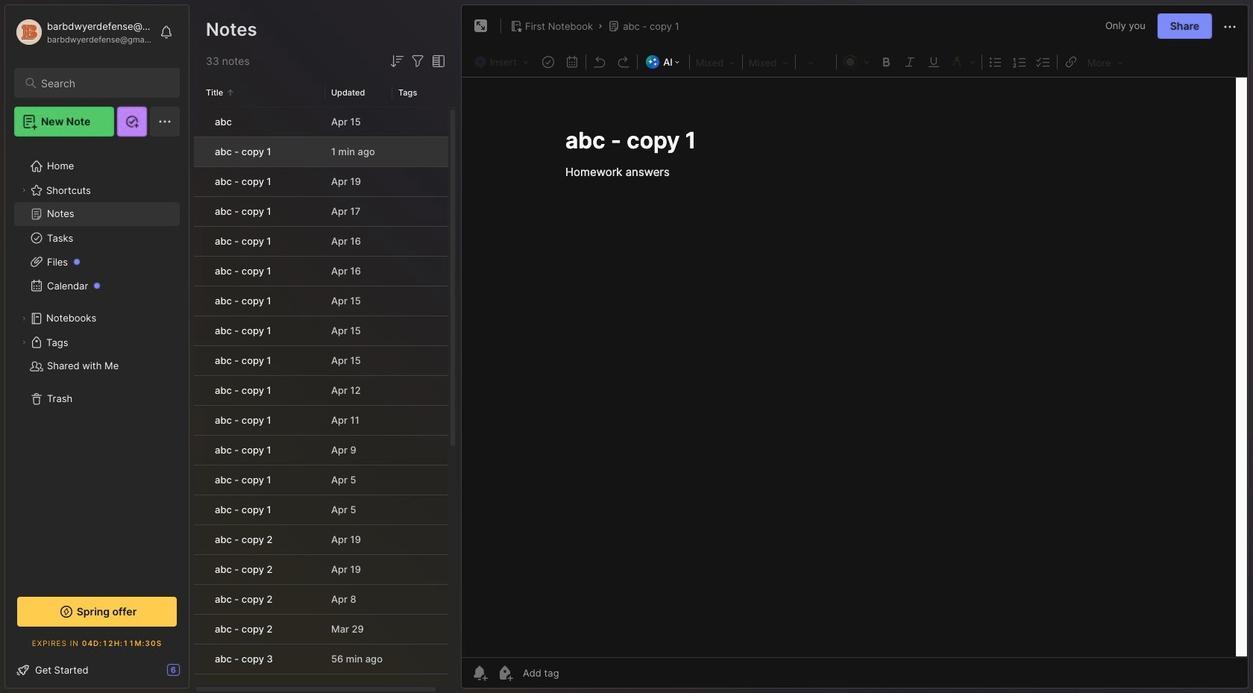 Task type: vqa. For each thing, say whether or not it's contained in the screenshot.
Font family 'Image' at right top
yes



Task type: locate. For each thing, give the bounding box(es) containing it.
16 cell from the top
[[194, 555, 206, 584]]

19 cell from the top
[[194, 645, 206, 674]]

More field
[[1083, 52, 1128, 72]]

12 cell from the top
[[194, 436, 206, 465]]

font size image
[[797, 52, 835, 72]]

expand tags image
[[19, 338, 28, 347]]

font family image
[[744, 52, 794, 72]]

3 cell from the top
[[194, 167, 206, 196]]

insert image
[[471, 52, 537, 72]]

row group
[[194, 107, 460, 693]]

add a reminder image
[[471, 664, 489, 682]]

highlight image
[[946, 51, 980, 71]]

7 cell from the top
[[194, 287, 206, 316]]

expand notebooks image
[[19, 314, 28, 323]]

Font color field
[[839, 51, 874, 71]]

expand note image
[[472, 17, 490, 35]]

14 cell from the top
[[194, 495, 206, 525]]

4 cell from the top
[[194, 197, 206, 226]]

Search text field
[[41, 76, 166, 90]]

8 cell from the top
[[194, 316, 206, 345]]

17 cell from the top
[[194, 585, 206, 614]]

None search field
[[41, 74, 166, 92]]

add filters image
[[409, 52, 427, 70]]

main element
[[0, 0, 194, 693]]

tree
[[5, 146, 189, 581]]

click to collapse image
[[188, 666, 200, 683]]

Font family field
[[744, 52, 794, 72]]

Font size field
[[797, 52, 835, 72]]

add tag image
[[496, 664, 514, 682]]

2 cell from the top
[[194, 137, 206, 166]]

more actions image
[[1221, 18, 1239, 36]]

cell
[[194, 107, 206, 137], [194, 137, 206, 166], [194, 167, 206, 196], [194, 197, 206, 226], [194, 227, 206, 256], [194, 257, 206, 286], [194, 287, 206, 316], [194, 316, 206, 345], [194, 346, 206, 375], [194, 376, 206, 405], [194, 406, 206, 435], [194, 436, 206, 465], [194, 466, 206, 495], [194, 495, 206, 525], [194, 525, 206, 554], [194, 555, 206, 584], [194, 585, 206, 614], [194, 615, 206, 644], [194, 645, 206, 674], [194, 675, 206, 693]]

15 cell from the top
[[194, 525, 206, 554]]

Note Editor text field
[[462, 77, 1248, 657]]



Task type: describe. For each thing, give the bounding box(es) containing it.
font color image
[[839, 51, 874, 71]]

note window element
[[461, 4, 1249, 692]]

More actions field
[[1221, 17, 1239, 36]]

13 cell from the top
[[194, 466, 206, 495]]

11 cell from the top
[[194, 406, 206, 435]]

10 cell from the top
[[194, 376, 206, 405]]

View options field
[[427, 52, 448, 70]]

Insert field
[[471, 52, 537, 72]]

1 cell from the top
[[194, 107, 206, 137]]

more image
[[1083, 52, 1128, 72]]

Help and Learning task checklist field
[[5, 658, 189, 682]]

Account field
[[14, 17, 152, 47]]

9 cell from the top
[[194, 346, 206, 375]]

20 cell from the top
[[194, 675, 206, 693]]

Highlight field
[[946, 51, 980, 71]]

Add tag field
[[522, 666, 634, 680]]

Sort options field
[[388, 52, 406, 70]]

Add filters field
[[409, 52, 427, 70]]

tree inside main 'element'
[[5, 146, 189, 581]]

18 cell from the top
[[194, 615, 206, 644]]

6 cell from the top
[[194, 257, 206, 286]]

Heading level field
[[692, 52, 741, 72]]

5 cell from the top
[[194, 227, 206, 256]]

none search field inside main 'element'
[[41, 74, 166, 92]]

heading level image
[[692, 52, 741, 72]]



